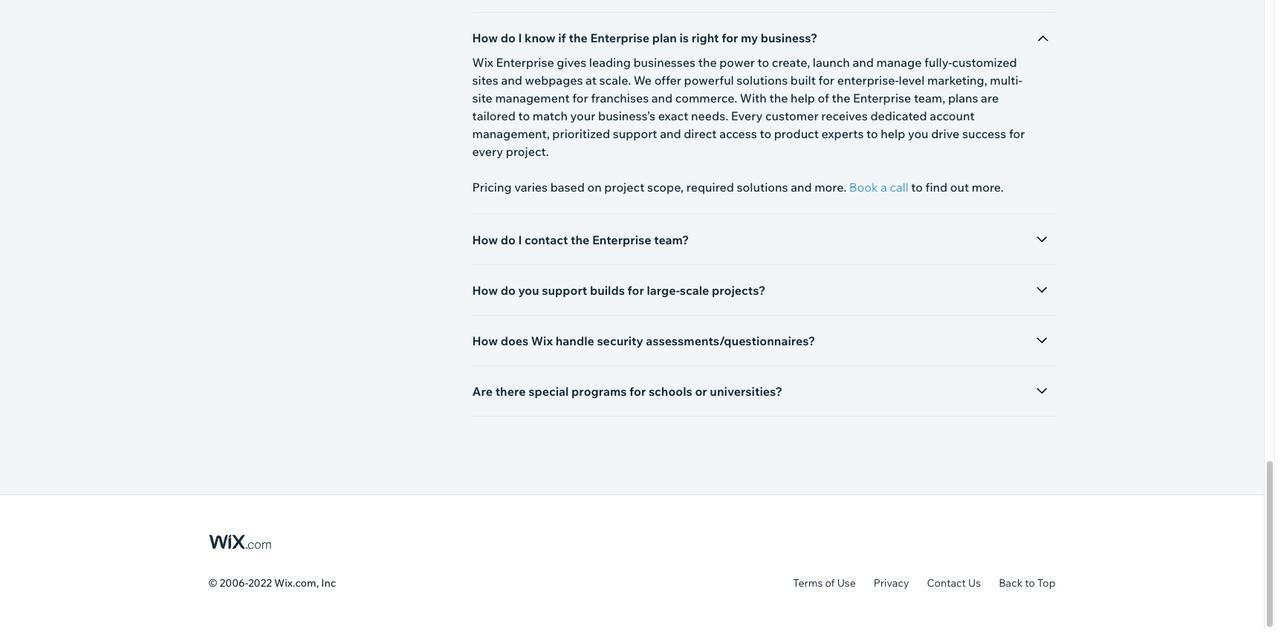 Task type: vqa. For each thing, say whether or not it's contained in the screenshot.
level
yes



Task type: describe. For each thing, give the bounding box(es) containing it.
wix enterprise gives leading businesses the power to create, launch and manage fully-customized sites and webpages at scale. we offer powerful solutions built for enterprise-level marketing, multi- site management for franchises and commerce. with the help of the enterprise team, plans are tailored to match your business's exact needs. every customer receives dedicated account management, prioritized support and direct access to product experts to help you drive success for every project. pricing varies based on project scope, required solutions and more.
[[472, 55, 1026, 195]]

management
[[495, 91, 570, 106]]

inc
[[321, 577, 336, 590]]

offer
[[655, 73, 682, 88]]

how for how do you support builds for large-scale projects?
[[472, 283, 498, 298]]

pricing
[[472, 180, 512, 195]]

1 vertical spatial of
[[826, 577, 835, 590]]

to down every at the right top of the page
[[760, 126, 772, 141]]

powerful
[[684, 73, 734, 88]]

scope,
[[648, 180, 684, 195]]

does
[[501, 334, 529, 349]]

gives
[[557, 55, 587, 70]]

2 more. from the left
[[972, 180, 1004, 195]]

tailored
[[472, 109, 516, 123]]

how do you support builds for large-scale projects?
[[472, 283, 766, 298]]

team?
[[654, 233, 689, 248]]

enterprise left team?
[[592, 233, 652, 248]]

back
[[999, 577, 1023, 590]]

contact
[[927, 577, 966, 590]]

we
[[634, 73, 652, 88]]

for up your
[[573, 91, 589, 106]]

top
[[1038, 577, 1056, 590]]

and down exact
[[660, 126, 681, 141]]

handle
[[556, 334, 595, 349]]

builds
[[590, 283, 625, 298]]

programs
[[572, 384, 627, 399]]

access
[[720, 126, 757, 141]]

how do i contact the enterprise team?
[[472, 233, 689, 248]]

site
[[472, 91, 493, 106]]

to right experts
[[867, 126, 878, 141]]

required
[[687, 180, 735, 195]]

team,
[[914, 91, 946, 106]]

how for how do i know if the enterprise plan is right for my business?
[[472, 30, 498, 45]]

privacy link
[[874, 577, 910, 590]]

sites
[[472, 73, 499, 88]]

out
[[951, 180, 970, 195]]

based
[[551, 180, 585, 195]]

back to top
[[999, 577, 1056, 590]]

book a call to find out more.
[[850, 180, 1004, 195]]

projects?
[[712, 283, 766, 298]]

to right call
[[912, 180, 923, 195]]

enterprise down know
[[496, 55, 554, 70]]

for left my
[[722, 30, 739, 45]]

is
[[680, 30, 689, 45]]

security
[[597, 334, 644, 349]]

enterprise-
[[838, 73, 899, 88]]

fully-
[[925, 55, 953, 70]]

your
[[571, 109, 596, 123]]

for left large-
[[628, 283, 644, 298]]

level
[[899, 73, 925, 88]]

business's
[[598, 109, 656, 123]]

1 horizontal spatial help
[[881, 126, 906, 141]]

if
[[558, 30, 566, 45]]

and up enterprise-
[[853, 55, 874, 70]]

enterprise up the leading
[[591, 30, 650, 45]]

there
[[496, 384, 526, 399]]

my
[[741, 30, 758, 45]]

to left top
[[1025, 577, 1036, 590]]

2022
[[248, 577, 272, 590]]

and down offer
[[652, 91, 673, 106]]

launch
[[813, 55, 850, 70]]

to down management
[[519, 109, 530, 123]]

multi-
[[990, 73, 1023, 88]]

assessments/questionnaires?
[[646, 334, 816, 349]]

for left schools
[[630, 384, 646, 399]]

enterprise down enterprise-
[[854, 91, 912, 106]]

privacy
[[874, 577, 910, 590]]

universities?
[[710, 384, 783, 399]]

at
[[586, 73, 597, 88]]

©
[[209, 577, 217, 590]]

varies
[[515, 180, 548, 195]]

do for support
[[501, 283, 516, 298]]

large-
[[647, 283, 680, 298]]

of inside wix enterprise gives leading businesses the power to create, launch and manage fully-customized sites and webpages at scale. we offer powerful solutions built for enterprise-level marketing, multi- site management for franchises and commerce. with the help of the enterprise team, plans are tailored to match your business's exact needs. every customer receives dedicated account management, prioritized support and direct access to product experts to help you drive success for every project. pricing varies based on project scope, required solutions and more.
[[818, 91, 830, 106]]

every
[[472, 144, 503, 159]]

scale
[[680, 283, 710, 298]]

manage
[[877, 55, 922, 70]]

wix.com,
[[274, 577, 319, 590]]



Task type: locate. For each thing, give the bounding box(es) containing it.
schools
[[649, 384, 693, 399]]

1 horizontal spatial support
[[613, 126, 658, 141]]

wix
[[472, 55, 494, 70], [531, 334, 553, 349]]

do
[[501, 30, 516, 45], [501, 233, 516, 248], [501, 283, 516, 298]]

product
[[774, 126, 819, 141]]

how for how does wix handle security assessments/questionnaires?
[[472, 334, 498, 349]]

contact us link
[[927, 577, 981, 590]]

solutions up with
[[737, 73, 788, 88]]

find
[[926, 180, 948, 195]]

scale.
[[600, 73, 631, 88]]

for down "launch"
[[819, 73, 835, 88]]

the right if
[[569, 30, 588, 45]]

i left contact
[[519, 233, 522, 248]]

more. left "book"
[[815, 180, 847, 195]]

you inside wix enterprise gives leading businesses the power to create, launch and manage fully-customized sites and webpages at scale. we offer powerful solutions built for enterprise-level marketing, multi- site management for franchises and commerce. with the help of the enterprise team, plans are tailored to match your business's exact needs. every customer receives dedicated account management, prioritized support and direct access to product experts to help you drive success for every project. pricing varies based on project scope, required solutions and more.
[[908, 126, 929, 141]]

you down the dedicated
[[908, 126, 929, 141]]

0 vertical spatial of
[[818, 91, 830, 106]]

how do i know if the enterprise plan is right for my business?
[[472, 30, 818, 45]]

plan
[[652, 30, 677, 45]]

exact
[[658, 109, 689, 123]]

business?
[[761, 30, 818, 45]]

the
[[569, 30, 588, 45], [699, 55, 717, 70], [770, 91, 788, 106], [832, 91, 851, 106], [571, 233, 590, 248]]

on
[[588, 180, 602, 195]]

1 vertical spatial help
[[881, 126, 906, 141]]

how does wix handle security assessments/questionnaires?
[[472, 334, 816, 349]]

or
[[695, 384, 708, 399]]

1 do from the top
[[501, 30, 516, 45]]

call
[[890, 180, 909, 195]]

how for how do i contact the enterprise team?
[[472, 233, 498, 248]]

built
[[791, 73, 816, 88]]

marketing,
[[928, 73, 988, 88]]

of left the use
[[826, 577, 835, 590]]

0 horizontal spatial help
[[791, 91, 816, 106]]

management,
[[472, 126, 550, 141]]

1 vertical spatial do
[[501, 233, 516, 248]]

wix inside wix enterprise gives leading businesses the power to create, launch and manage fully-customized sites and webpages at scale. we offer powerful solutions built for enterprise-level marketing, multi- site management for franchises and commerce. with the help of the enterprise team, plans are tailored to match your business's exact needs. every customer receives dedicated account management, prioritized support and direct access to product experts to help you drive success for every project. pricing varies based on project scope, required solutions and more.
[[472, 55, 494, 70]]

us
[[969, 577, 981, 590]]

dedicated
[[871, 109, 928, 123]]

help down the dedicated
[[881, 126, 906, 141]]

receives
[[822, 109, 868, 123]]

and
[[853, 55, 874, 70], [501, 73, 523, 88], [652, 91, 673, 106], [660, 126, 681, 141], [791, 180, 812, 195]]

1 vertical spatial you
[[519, 283, 539, 298]]

2 how from the top
[[472, 233, 498, 248]]

right
[[692, 30, 719, 45]]

for
[[722, 30, 739, 45], [819, 73, 835, 88], [573, 91, 589, 106], [1010, 126, 1026, 141], [628, 283, 644, 298], [630, 384, 646, 399]]

0 vertical spatial support
[[613, 126, 658, 141]]

1 solutions from the top
[[737, 73, 788, 88]]

customer
[[766, 109, 819, 123]]

2 solutions from the top
[[737, 180, 788, 195]]

contact
[[525, 233, 568, 248]]

1 horizontal spatial you
[[908, 126, 929, 141]]

franchises
[[591, 91, 649, 106]]

1 vertical spatial solutions
[[737, 180, 788, 195]]

i for contact
[[519, 233, 522, 248]]

0 horizontal spatial more.
[[815, 180, 847, 195]]

terms of use link
[[793, 577, 856, 590]]

do for contact
[[501, 233, 516, 248]]

power
[[720, 55, 755, 70]]

0 vertical spatial help
[[791, 91, 816, 106]]

success
[[963, 126, 1007, 141]]

are there special programs for schools or universities?
[[472, 384, 783, 399]]

3 how from the top
[[472, 283, 498, 298]]

support down business's
[[613, 126, 658, 141]]

do left know
[[501, 30, 516, 45]]

terms
[[793, 577, 823, 590]]

create,
[[772, 55, 810, 70]]

more. inside wix enterprise gives leading businesses the power to create, launch and manage fully-customized sites and webpages at scale. we offer powerful solutions built for enterprise-level marketing, multi- site management for franchises and commerce. with the help of the enterprise team, plans are tailored to match your business's exact needs. every customer receives dedicated account management, prioritized support and direct access to product experts to help you drive success for every project. pricing varies based on project scope, required solutions and more.
[[815, 180, 847, 195]]

for right success
[[1010, 126, 1026, 141]]

0 vertical spatial you
[[908, 126, 929, 141]]

a
[[881, 180, 888, 195]]

webpages
[[525, 73, 583, 88]]

1 how from the top
[[472, 30, 498, 45]]

the up "customer"
[[770, 91, 788, 106]]

needs.
[[691, 109, 729, 123]]

book
[[850, 180, 878, 195]]

1 vertical spatial support
[[542, 283, 588, 298]]

are
[[981, 91, 999, 106]]

use
[[838, 577, 856, 590]]

0 horizontal spatial wix
[[472, 55, 494, 70]]

customized
[[953, 55, 1017, 70]]

3 do from the top
[[501, 283, 516, 298]]

i for know
[[519, 30, 522, 45]]

2 i from the top
[[519, 233, 522, 248]]

1 i from the top
[[519, 30, 522, 45]]

the up powerful
[[699, 55, 717, 70]]

support left builds
[[542, 283, 588, 298]]

and down product
[[791, 180, 812, 195]]

with
[[740, 91, 767, 106]]

account
[[930, 109, 975, 123]]

0 horizontal spatial support
[[542, 283, 588, 298]]

1 more. from the left
[[815, 180, 847, 195]]

every
[[731, 109, 763, 123]]

do for know
[[501, 30, 516, 45]]

know
[[525, 30, 556, 45]]

and right "sites"
[[501, 73, 523, 88]]

commerce.
[[676, 91, 738, 106]]

support inside wix enterprise gives leading businesses the power to create, launch and manage fully-customized sites and webpages at scale. we offer powerful solutions built for enterprise-level marketing, multi- site management for franchises and commerce. with the help of the enterprise team, plans are tailored to match your business's exact needs. every customer receives dedicated account management, prioritized support and direct access to product experts to help you drive success for every project. pricing varies based on project scope, required solutions and more.
[[613, 126, 658, 141]]

more. right out
[[972, 180, 1004, 195]]

wix up "sites"
[[472, 55, 494, 70]]

1 vertical spatial i
[[519, 233, 522, 248]]

drive
[[932, 126, 960, 141]]

2 vertical spatial do
[[501, 283, 516, 298]]

do up "does"
[[501, 283, 516, 298]]

direct
[[684, 126, 717, 141]]

2006-
[[220, 577, 248, 590]]

project
[[605, 180, 645, 195]]

experts
[[822, 126, 864, 141]]

solutions
[[737, 73, 788, 88], [737, 180, 788, 195]]

are
[[472, 384, 493, 399]]

i left know
[[519, 30, 522, 45]]

1 horizontal spatial more.
[[972, 180, 1004, 195]]

i
[[519, 30, 522, 45], [519, 233, 522, 248]]

wix right "does"
[[531, 334, 553, 349]]

© 2006-2022 wix.com, inc
[[209, 577, 336, 590]]

4 how from the top
[[472, 334, 498, 349]]

1 horizontal spatial wix
[[531, 334, 553, 349]]

0 vertical spatial do
[[501, 30, 516, 45]]

you up "does"
[[519, 283, 539, 298]]

special
[[529, 384, 569, 399]]

more.
[[815, 180, 847, 195], [972, 180, 1004, 195]]

do left contact
[[501, 233, 516, 248]]

plans
[[949, 91, 979, 106]]

help down the built at the top of the page
[[791, 91, 816, 106]]

businesses
[[634, 55, 696, 70]]

solutions right required
[[737, 180, 788, 195]]

0 vertical spatial solutions
[[737, 73, 788, 88]]

you
[[908, 126, 929, 141], [519, 283, 539, 298]]

0 vertical spatial wix
[[472, 55, 494, 70]]

0 horizontal spatial you
[[519, 283, 539, 298]]

the right contact
[[571, 233, 590, 248]]

to right power
[[758, 55, 770, 70]]

of up the receives
[[818, 91, 830, 106]]

terms of use
[[793, 577, 856, 590]]

0 vertical spatial i
[[519, 30, 522, 45]]

to
[[758, 55, 770, 70], [519, 109, 530, 123], [760, 126, 772, 141], [867, 126, 878, 141], [912, 180, 923, 195], [1025, 577, 1036, 590]]

match
[[533, 109, 568, 123]]

the up the receives
[[832, 91, 851, 106]]

leading
[[589, 55, 631, 70]]

contact us
[[927, 577, 981, 590]]

1 vertical spatial wix
[[531, 334, 553, 349]]

2 do from the top
[[501, 233, 516, 248]]



